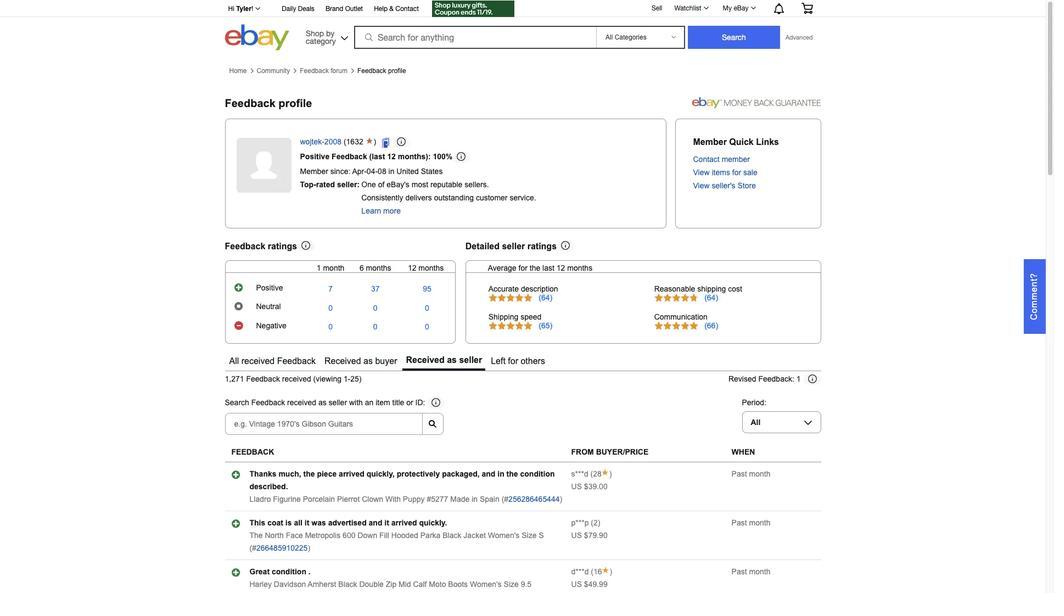 Task type: vqa. For each thing, say whether or not it's contained in the screenshot.


Task type: locate. For each thing, give the bounding box(es) containing it.
and inside thanks much, the piece arrived quickly, protectively packaged,  and in the condition described. lladro figurine porcelain pierrot clown with puppy  #5277 made in spain (# 256286465444 )
[[482, 470, 496, 478]]

1 vertical spatial all
[[751, 418, 761, 427]]

us down p***p
[[571, 531, 582, 540]]

1 past month element from the top
[[732, 470, 771, 478]]

in right made
[[472, 495, 478, 504]]

profile for the feedback profile link
[[388, 67, 406, 75]]

feedback inside button
[[277, 356, 316, 366]]

0 vertical spatial 1
[[317, 263, 321, 272]]

zip
[[386, 580, 397, 589]]

contact right &
[[396, 5, 419, 13]]

(# down harley
[[250, 593, 256, 593]]

wojtek-2008 link
[[300, 137, 342, 147]]

1
[[317, 263, 321, 272], [797, 375, 801, 383]]

1 vertical spatial seller
[[459, 355, 482, 365]]

for right left
[[508, 356, 518, 366]]

more
[[383, 206, 401, 215]]

1 horizontal spatial profile
[[388, 67, 406, 75]]

0 horizontal spatial the
[[303, 470, 315, 478]]

the north face metropolis 600 down fill hooded parka black jacket women's size s (#
[[250, 531, 544, 553]]

0 horizontal spatial in
[[389, 167, 395, 175]]

positive up neutral
[[256, 284, 283, 292]]

all inside dropdown button
[[751, 418, 761, 427]]

1 (64) button from the left
[[537, 293, 555, 302]]

2 us from the top
[[571, 531, 582, 540]]

quickly,
[[367, 470, 395, 478]]

feedback left by buyer. element for us $79.90
[[571, 519, 589, 527]]

2 horizontal spatial as
[[447, 355, 457, 365]]

feedback forum
[[300, 67, 348, 75]]

feedback left by buyer. element up us $39.00
[[571, 470, 589, 478]]

1 horizontal spatial received
[[406, 355, 445, 365]]

1 horizontal spatial size
[[522, 531, 537, 540]]

received for 1,271
[[282, 375, 311, 383]]

0 horizontal spatial feedback profile
[[225, 97, 312, 109]]

0 horizontal spatial months
[[366, 263, 391, 272]]

left for others button
[[488, 352, 549, 371]]

2 vertical spatial feedback left by buyer. element
[[571, 567, 589, 576]]

(64) button for shipping
[[703, 293, 720, 302]]

1 horizontal spatial condition
[[520, 470, 555, 478]]

received up 1,271
[[241, 356, 275, 366]]

0 vertical spatial all
[[229, 356, 239, 366]]

0 horizontal spatial (64)
[[539, 293, 553, 302]]

women's right boots
[[470, 580, 502, 589]]

reasonable shipping cost
[[654, 284, 742, 293]]

view left items
[[693, 168, 710, 177]]

0 vertical spatial member
[[693, 137, 727, 147]]

0 button up "buyer"
[[373, 322, 378, 331]]

forum
[[331, 67, 348, 75]]

100%
[[433, 152, 453, 161]]

for for left for others
[[508, 356, 518, 366]]

feedback:
[[759, 375, 795, 383]]

2 vertical spatial (#
[[250, 593, 256, 593]]

member quick links
[[693, 137, 779, 147]]

2 vertical spatial seller
[[329, 398, 347, 407]]

member up top-
[[300, 167, 328, 175]]

0 button
[[328, 303, 333, 312], [373, 303, 378, 312], [425, 303, 429, 312], [328, 322, 333, 331], [373, 322, 378, 331], [425, 322, 429, 331]]

0 horizontal spatial positive
[[256, 284, 283, 292]]

comment? link
[[1024, 259, 1046, 334]]

(viewing
[[313, 375, 342, 383]]

0 vertical spatial for
[[732, 168, 741, 177]]

received for received as seller
[[406, 355, 445, 365]]

(# inside the north face metropolis 600 down fill hooded parka black jacket women's size s (#
[[250, 544, 256, 553]]

2 view from the top
[[693, 181, 710, 190]]

home link
[[229, 67, 247, 75]]

1 vertical spatial us
[[571, 531, 582, 540]]

0 horizontal spatial received
[[325, 356, 361, 366]]

my
[[723, 4, 732, 12]]

0 vertical spatial arrived
[[339, 470, 365, 478]]

shop by category button
[[301, 24, 350, 48]]

us inside p***p ( 2 ) us $79.90
[[571, 531, 582, 540]]

for down the member
[[732, 168, 741, 177]]

1 vertical spatial feedback left by buyer. element
[[571, 519, 589, 527]]

( right d***d
[[591, 567, 594, 576]]

and up spain
[[482, 470, 496, 478]]

0 vertical spatial black
[[443, 531, 462, 540]]

1 vertical spatial women's
[[470, 580, 502, 589]]

) inside thanks much, the piece arrived quickly, protectively packaged,  and in the condition described. lladro figurine porcelain pierrot clown with puppy  #5277 made in spain (# 256286465444 )
[[560, 495, 562, 504]]

(# right spain
[[502, 495, 509, 504]]

received down 1,271 feedback received (viewing 1-25) at the bottom left of page
[[287, 398, 316, 407]]

256286465444 link
[[509, 495, 560, 504]]

search
[[225, 398, 249, 407]]

1 (64) from the left
[[539, 293, 553, 302]]

1 horizontal spatial black
[[443, 531, 462, 540]]

(64) for shipping
[[705, 293, 718, 302]]

1 left 6
[[317, 263, 321, 272]]

2 ratings from the left
[[528, 242, 557, 251]]

for right average
[[519, 263, 528, 272]]

(64) left cost
[[705, 293, 718, 302]]

outstanding
[[434, 193, 474, 202]]

feedback left by buyer. element containing p***p
[[571, 519, 589, 527]]

daily
[[282, 5, 296, 13]]

it right "all"
[[305, 519, 309, 527]]

0 vertical spatial feedback left by buyer. element
[[571, 470, 589, 478]]

0 horizontal spatial it
[[305, 519, 309, 527]]

12
[[387, 152, 396, 161], [408, 263, 417, 272], [557, 263, 565, 272]]

feedback profile for the feedback profile link
[[357, 67, 406, 75]]

0 down 7 button
[[328, 303, 333, 312]]

feedback profile right forum
[[357, 67, 406, 75]]

all received feedback button
[[226, 352, 319, 371]]

great condition . element
[[250, 567, 311, 576]]

contact up items
[[693, 155, 720, 164]]

black left 'double'
[[338, 580, 357, 589]]

community
[[257, 67, 290, 75]]

brand outlet link
[[326, 3, 363, 15]]

described.
[[250, 482, 288, 491]]

positive feedback (last 12 months): 100%
[[300, 152, 453, 161]]

months):
[[398, 152, 431, 161]]

account navigation
[[222, 0, 821, 19]]

12 right last
[[557, 263, 565, 272]]

0 vertical spatial women's
[[488, 531, 520, 540]]

2 past from the top
[[732, 519, 747, 527]]

1 horizontal spatial 1
[[797, 375, 801, 383]]

1 vertical spatial past
[[732, 519, 747, 527]]

1 horizontal spatial member
[[693, 137, 727, 147]]

1 right feedback:
[[797, 375, 801, 383]]

links
[[756, 137, 779, 147]]

0 vertical spatial past month
[[732, 470, 771, 478]]

1 vertical spatial past month element
[[732, 519, 771, 527]]

0 vertical spatial seller
[[502, 242, 525, 251]]

0 horizontal spatial condition
[[272, 567, 306, 576]]

2 (64) from the left
[[705, 293, 718, 302]]

(66)
[[705, 321, 718, 330]]

and up "down"
[[369, 519, 382, 527]]

e.g. Vintage 1970's Gibson Guitars text field
[[225, 413, 423, 435]]

and
[[482, 470, 496, 478], [369, 519, 382, 527]]

0 horizontal spatial all
[[229, 356, 239, 366]]

1 horizontal spatial in
[[472, 495, 478, 504]]

0
[[328, 303, 333, 312], [373, 303, 378, 312], [425, 303, 429, 312], [328, 322, 333, 331], [373, 322, 378, 331], [425, 322, 429, 331]]

12 right (last
[[387, 152, 396, 161]]

all for all received feedback
[[229, 356, 239, 366]]

0 vertical spatial size
[[522, 531, 537, 540]]

0 horizontal spatial (64) button
[[537, 293, 555, 302]]

black right parka
[[443, 531, 462, 540]]

feedback profile down community link
[[225, 97, 312, 109]]

1 horizontal spatial contact
[[693, 155, 720, 164]]

1 vertical spatial and
[[369, 519, 382, 527]]

1 horizontal spatial and
[[482, 470, 496, 478]]

0 vertical spatial and
[[482, 470, 496, 478]]

feedback left by buyer. element
[[571, 470, 589, 478], [571, 519, 589, 527], [571, 567, 589, 576]]

2 vertical spatial for
[[508, 356, 518, 366]]

feedback profile for feedback profile page for wojtek-2008 element
[[225, 97, 312, 109]]

1 vertical spatial arrived
[[391, 519, 417, 527]]

#5277
[[427, 495, 448, 504]]

0 horizontal spatial ratings
[[268, 242, 297, 251]]

1 vertical spatial received
[[282, 375, 311, 383]]

feedback left by buyer. element containing d***d
[[571, 567, 589, 576]]

seller:
[[337, 180, 360, 189]]

66 ratings received on communication. click to check average rating. element
[[705, 321, 718, 330]]

1 horizontal spatial it
[[385, 519, 389, 527]]

past month
[[732, 470, 771, 478], [732, 519, 771, 527], [732, 567, 771, 576]]

member
[[693, 137, 727, 147], [300, 167, 328, 175]]

condition inside thanks much, the piece arrived quickly, protectively packaged,  and in the condition described. lladro figurine porcelain pierrot clown with puppy  #5277 made in spain (# 256286465444 )
[[520, 470, 555, 478]]

the left last
[[530, 263, 541, 272]]

0 vertical spatial in
[[389, 167, 395, 175]]

266485910225
[[256, 544, 308, 553]]

received right "buyer"
[[406, 355, 445, 365]]

None submit
[[688, 26, 780, 49]]

received inside button
[[241, 356, 275, 366]]

2 horizontal spatial the
[[530, 263, 541, 272]]

received up 1-
[[325, 356, 361, 366]]

1 vertical spatial past month
[[732, 519, 771, 527]]

1 us from the top
[[571, 482, 582, 491]]

2 (64) button from the left
[[703, 293, 720, 302]]

1,271
[[225, 375, 244, 383]]

feedback left by buyer. element left 2 in the right of the page
[[571, 519, 589, 527]]

2 vertical spatial past
[[732, 567, 747, 576]]

the left piece
[[303, 470, 315, 478]]

0 horizontal spatial black
[[338, 580, 357, 589]]

search feedback received as seller with an item title or id:
[[225, 398, 425, 407]]

when
[[732, 448, 755, 456]]

(# inside great condition . harley davidson amherst black double zip mid calf moto boots women's size 9.5 (#
[[250, 593, 256, 593]]

past month element
[[732, 470, 771, 478], [732, 519, 771, 527], [732, 567, 771, 576]]

member up contact member link
[[693, 137, 727, 147]]

3 feedback left by buyer. element from the top
[[571, 567, 589, 576]]

us down s***d
[[571, 482, 582, 491]]

women's right jacket
[[488, 531, 520, 540]]

revised
[[729, 375, 757, 383]]

(64) up 'speed'
[[539, 293, 553, 302]]

shipping
[[489, 312, 519, 321]]

member inside member since: apr-04-08 in united states top-rated seller: one of ebay's most reputable sellers. consistently delivers outstanding customer service. learn more
[[300, 167, 328, 175]]

months for 12 months
[[419, 263, 444, 272]]

quickly.
[[419, 519, 447, 527]]

2 vertical spatial in
[[472, 495, 478, 504]]

0 horizontal spatial size
[[504, 580, 519, 589]]

1 past month from the top
[[732, 470, 771, 478]]

past month element for $39.00
[[732, 470, 771, 478]]

12 right 6 months
[[408, 263, 417, 272]]

help & contact
[[374, 5, 419, 13]]

1 vertical spatial feedback profile
[[225, 97, 312, 109]]

0 vertical spatial past month element
[[732, 470, 771, 478]]

(64) button
[[537, 293, 555, 302], [703, 293, 720, 302]]

0 horizontal spatial profile
[[279, 97, 312, 109]]

positive down wojtek-
[[300, 152, 330, 161]]

as left left
[[447, 355, 457, 365]]

0 up "buyer"
[[373, 322, 378, 331]]

(# down the
[[250, 544, 256, 553]]

1 horizontal spatial arrived
[[391, 519, 417, 527]]

2 vertical spatial past month
[[732, 567, 771, 576]]

0 vertical spatial us
[[571, 482, 582, 491]]

0 horizontal spatial contact
[[396, 5, 419, 13]]

0 vertical spatial view
[[693, 168, 710, 177]]

0 horizontal spatial arrived
[[339, 470, 365, 478]]

size left s
[[522, 531, 537, 540]]

0 horizontal spatial member
[[300, 167, 328, 175]]

0 vertical spatial positive
[[300, 152, 330, 161]]

2008
[[324, 137, 342, 146]]

women's
[[488, 531, 520, 540], [470, 580, 502, 589]]

2 feedback left by buyer. element from the top
[[571, 519, 589, 527]]

accurate description
[[489, 284, 558, 293]]

received as seller
[[406, 355, 482, 365]]

(#
[[502, 495, 509, 504], [250, 544, 256, 553], [250, 593, 256, 593]]

7 button
[[328, 285, 333, 293]]

reasonable
[[654, 284, 695, 293]]

the for last
[[530, 263, 541, 272]]

3 past from the top
[[732, 567, 747, 576]]

1 vertical spatial contact
[[693, 155, 720, 164]]

as left "buyer"
[[364, 356, 373, 366]]

6 months
[[360, 263, 391, 272]]

all
[[229, 356, 239, 366], [751, 418, 761, 427]]

all up 1,271
[[229, 356, 239, 366]]

month for us $39.00
[[749, 470, 771, 478]]

0 vertical spatial contact
[[396, 5, 419, 13]]

it up fill
[[385, 519, 389, 527]]

( 16
[[589, 567, 602, 576]]

seller up average
[[502, 242, 525, 251]]

1 past from the top
[[732, 470, 747, 478]]

1 horizontal spatial positive
[[300, 152, 330, 161]]

(64) button up 'speed'
[[537, 293, 555, 302]]

1 vertical spatial 1
[[797, 375, 801, 383]]

0 button down 95
[[425, 303, 429, 312]]

feedback left by buyer. element up us $49.99
[[571, 567, 589, 576]]

feedback left by buyer. element for us $39.00
[[571, 470, 589, 478]]

(last
[[369, 152, 385, 161]]

0 down 95
[[425, 303, 429, 312]]

the up 256286465444
[[507, 470, 518, 478]]

( right p***p
[[591, 519, 594, 527]]

(64) button left cost
[[703, 293, 720, 302]]

condition
[[520, 470, 555, 478], [272, 567, 306, 576]]

feedback left by buyer. element containing s***d
[[571, 470, 589, 478]]

seller left with
[[329, 398, 347, 407]]

2 vertical spatial received
[[287, 398, 316, 407]]

seller left left
[[459, 355, 482, 365]]

sell link
[[647, 4, 667, 12]]

received down the all received feedback button
[[282, 375, 311, 383]]

view left seller's
[[693, 181, 710, 190]]

condition up the 256286465444 "link"
[[520, 470, 555, 478]]

0 vertical spatial profile
[[388, 67, 406, 75]]

women's inside the north face metropolis 600 down fill hooded parka black jacket women's size s (#
[[488, 531, 520, 540]]

1 horizontal spatial (64)
[[705, 293, 718, 302]]

as for seller
[[447, 355, 457, 365]]

2 months from the left
[[419, 263, 444, 272]]

home
[[229, 67, 247, 75]]

months right 6
[[366, 263, 391, 272]]

advertised
[[328, 519, 367, 527]]

1 vertical spatial (#
[[250, 544, 256, 553]]

266485910225 )
[[256, 544, 310, 553]]

1 vertical spatial member
[[300, 167, 328, 175]]

1 vertical spatial condition
[[272, 567, 306, 576]]

this coat is all it was advertised and it arrived quickly.
[[250, 519, 447, 527]]

positive for positive feedback (last 12 months): 100%
[[300, 152, 330, 161]]

1 horizontal spatial months
[[419, 263, 444, 272]]

member for member since: apr-04-08 in united states top-rated seller: one of ebay's most reputable sellers. consistently delivers outstanding customer service. learn more
[[300, 167, 328, 175]]

us for s***d
[[571, 482, 582, 491]]

past month element for $49.99
[[732, 567, 771, 576]]

95 button
[[423, 285, 432, 293]]

in right the 08 on the top left of the page
[[389, 167, 395, 175]]

accurate
[[489, 284, 519, 293]]

from buyer/price element
[[571, 448, 649, 456]]

1 vertical spatial for
[[519, 263, 528, 272]]

2 vertical spatial us
[[571, 580, 582, 589]]

(66) button
[[703, 321, 720, 330]]

was
[[312, 519, 326, 527]]

member for member quick links
[[693, 137, 727, 147]]

3 us from the top
[[571, 580, 582, 589]]

1 vertical spatial size
[[504, 580, 519, 589]]

0 vertical spatial past
[[732, 470, 747, 478]]

months right last
[[567, 263, 593, 272]]

wojtek-2008 ( 1632
[[300, 137, 363, 146]]

2 vertical spatial past month element
[[732, 567, 771, 576]]

states
[[421, 167, 443, 175]]

p***p ( 2 ) us $79.90
[[571, 519, 608, 540]]

600
[[343, 531, 356, 540]]

1 months from the left
[[366, 263, 391, 272]]

months up 95 button
[[419, 263, 444, 272]]

1 feedback left by buyer. element from the top
[[571, 470, 589, 478]]

1 vertical spatial profile
[[279, 97, 312, 109]]

us down d***d
[[571, 580, 582, 589]]

mid
[[399, 580, 411, 589]]

size left 9.5
[[504, 580, 519, 589]]

as up e.g. vintage 1970's gibson guitars "text field"
[[318, 398, 327, 407]]

1 horizontal spatial seller
[[459, 355, 482, 365]]

0 horizontal spatial seller
[[329, 398, 347, 407]]

3 past month element from the top
[[732, 567, 771, 576]]

arrived up hooded
[[391, 519, 417, 527]]

arrived right piece
[[339, 470, 365, 478]]

3 past month from the top
[[732, 567, 771, 576]]

1 vertical spatial black
[[338, 580, 357, 589]]

1 horizontal spatial (64) button
[[703, 293, 720, 302]]

( inside p***p ( 2 ) us $79.90
[[591, 519, 594, 527]]

1 it from the left
[[305, 519, 309, 527]]

for inside button
[[508, 356, 518, 366]]

condition up davidson
[[272, 567, 306, 576]]

( right 2008
[[344, 137, 346, 146]]

0 vertical spatial received
[[241, 356, 275, 366]]

2 horizontal spatial seller
[[502, 242, 525, 251]]

2 horizontal spatial in
[[498, 470, 505, 478]]

1 horizontal spatial feedback profile
[[357, 67, 406, 75]]

all down select the feedback time period you want to see "element"
[[751, 418, 761, 427]]

apr-
[[352, 167, 367, 175]]

in up spain
[[498, 470, 505, 478]]

37 button
[[371, 285, 380, 293]]

12 months
[[408, 263, 444, 272]]

community link
[[257, 67, 290, 75]]

all inside button
[[229, 356, 239, 366]]

contact inside 'link'
[[396, 5, 419, 13]]

davidson
[[274, 580, 306, 589]]

or
[[406, 398, 413, 407]]

1 horizontal spatial all
[[751, 418, 761, 427]]

condition inside great condition . harley davidson amherst black double zip mid calf moto boots women's size 9.5 (#
[[272, 567, 306, 576]]



Task type: describe. For each thing, give the bounding box(es) containing it.
contact inside contact member view items for sale view seller's store
[[693, 155, 720, 164]]

help
[[374, 5, 388, 13]]

get the coupon image
[[432, 1, 515, 17]]

(64) for description
[[539, 293, 553, 302]]

with
[[385, 495, 401, 504]]

from
[[571, 448, 594, 456]]

shop
[[306, 29, 324, 38]]

jacket
[[464, 531, 486, 540]]

feedback element
[[231, 448, 274, 456]]

0 button down 7
[[328, 322, 333, 331]]

learn
[[362, 206, 381, 215]]

of
[[378, 180, 385, 189]]

view seller's store link
[[693, 181, 756, 190]]

description
[[521, 284, 558, 293]]

left for others
[[491, 356, 545, 366]]

hi
[[228, 5, 234, 13]]

speed
[[521, 312, 542, 321]]

0 button down 7 button
[[328, 303, 333, 312]]

256286465444
[[509, 495, 560, 504]]

parka
[[421, 531, 441, 540]]

your shopping cart image
[[801, 3, 814, 14]]

us $39.00
[[571, 482, 608, 491]]

65 ratings received on shipping speed. click to check average rating. element
[[539, 321, 553, 330]]

1 vertical spatial in
[[498, 470, 505, 478]]

received for received as buyer
[[325, 356, 361, 366]]

0 down the 37 button
[[373, 303, 378, 312]]

boots
[[448, 580, 468, 589]]

Search for anything text field
[[356, 27, 594, 48]]

the for piece
[[303, 470, 315, 478]]

women's inside great condition . harley davidson amherst black double zip mid calf moto boots women's size 9.5 (#
[[470, 580, 502, 589]]

received as seller button
[[403, 352, 486, 371]]

porcelain
[[303, 495, 335, 504]]

member
[[722, 155, 750, 164]]

one
[[362, 180, 376, 189]]

view items for sale link
[[693, 168, 758, 177]]

28
[[593, 470, 602, 478]]

positive for positive
[[256, 284, 283, 292]]

us for d***d
[[571, 580, 582, 589]]

down
[[358, 531, 377, 540]]

left
[[491, 356, 506, 366]]

top-
[[300, 180, 316, 189]]

calf
[[413, 580, 427, 589]]

all
[[294, 519, 303, 527]]

most
[[412, 180, 428, 189]]

black inside great condition . harley davidson amherst black double zip mid calf moto boots women's size 9.5 (#
[[338, 580, 357, 589]]

great
[[250, 567, 270, 576]]

double
[[359, 580, 384, 589]]

shop by category banner
[[222, 0, 821, 53]]

0 horizontal spatial as
[[318, 398, 327, 407]]

items
[[712, 168, 730, 177]]

click to go to wojtek-2008 ebay store image
[[382, 137, 393, 148]]

95
[[423, 285, 432, 293]]

this coat is all it was advertised and it arrived quickly. element
[[250, 519, 447, 527]]

(64) button for description
[[537, 293, 555, 302]]

contact member view items for sale view seller's store
[[693, 155, 758, 190]]

s***d
[[571, 470, 589, 478]]

packaged,
[[442, 470, 480, 478]]

hi tyler !
[[228, 5, 253, 13]]

1-
[[344, 375, 351, 383]]

(65) button
[[537, 321, 555, 330]]

from buyer/price
[[571, 448, 649, 456]]

puppy
[[403, 495, 425, 504]]

negative
[[256, 322, 287, 330]]

this
[[250, 519, 265, 527]]

7
[[328, 285, 333, 293]]

size inside the north face metropolis 600 down fill hooded parka black jacket women's size s (#
[[522, 531, 537, 540]]

2
[[594, 519, 598, 527]]

64 ratings received on accurate description. click to check average rating. element
[[539, 293, 553, 302]]

past for us $39.00
[[732, 470, 747, 478]]

month for us $49.99
[[749, 567, 771, 576]]

0 horizontal spatial 12
[[387, 152, 396, 161]]

average
[[488, 263, 517, 272]]

sellers.
[[465, 180, 489, 189]]

arrived inside thanks much, the piece arrived quickly, protectively packaged,  and in the condition described. lladro figurine porcelain pierrot clown with puppy  #5277 made in spain (# 256286465444 )
[[339, 470, 365, 478]]

ebay's
[[387, 180, 410, 189]]

0 button up received as seller
[[425, 322, 429, 331]]

shipping
[[698, 284, 726, 293]]

( right s***d
[[591, 470, 593, 478]]

all for all
[[751, 418, 761, 427]]

all received feedback
[[229, 356, 316, 366]]

feedback profile page for wojtek-2008 element
[[225, 97, 312, 109]]

black inside the north face metropolis 600 down fill hooded parka black jacket women's size s (#
[[443, 531, 462, 540]]

size inside great condition . harley davidson amherst black double zip mid calf moto boots women's size 9.5 (#
[[504, 580, 519, 589]]

1 horizontal spatial the
[[507, 470, 518, 478]]

great condition . harley davidson amherst black double zip mid calf moto boots women's size 9.5 (#
[[250, 567, 532, 593]]

much,
[[279, 470, 301, 478]]

ebay money back guarantee policy image
[[692, 95, 821, 108]]

0 horizontal spatial 1
[[317, 263, 321, 272]]

3 months from the left
[[567, 263, 593, 272]]

(65)
[[539, 321, 553, 330]]

quick
[[729, 137, 754, 147]]

reputable
[[431, 180, 463, 189]]

as for buyer
[[364, 356, 373, 366]]

profile for feedback profile page for wojtek-2008 element
[[279, 97, 312, 109]]

0 up received as seller
[[425, 322, 429, 331]]

1632
[[346, 137, 363, 146]]

tyler
[[236, 5, 251, 13]]

received for search
[[287, 398, 316, 407]]

with
[[349, 398, 363, 407]]

d***d
[[571, 567, 589, 576]]

neutral
[[256, 302, 281, 311]]

16
[[594, 567, 602, 576]]

feedback score is 1632 element
[[346, 137, 363, 147]]

!
[[251, 5, 253, 13]]

ebay
[[734, 4, 749, 12]]

$39.00
[[584, 482, 608, 491]]

2 it from the left
[[385, 519, 389, 527]]

piece
[[317, 470, 337, 478]]

1 month
[[317, 263, 345, 272]]

feedback profile main content
[[225, 62, 1046, 593]]

all button
[[742, 411, 821, 433]]

1 ratings from the left
[[268, 242, 297, 251]]

2 horizontal spatial 12
[[557, 263, 565, 272]]

seller inside button
[[459, 355, 482, 365]]

month for us $79.90
[[749, 519, 771, 527]]

past month for $49.99
[[732, 567, 771, 576]]

(# inside thanks much, the piece arrived quickly, protectively packaged,  and in the condition described. lladro figurine porcelain pierrot clown with puppy  #5277 made in spain (# 256286465444 )
[[502, 495, 509, 504]]

select the feedback time period you want to see element
[[742, 398, 767, 407]]

title
[[392, 398, 404, 407]]

2 past month from the top
[[732, 519, 771, 527]]

user profile for wojtek-2008 image
[[236, 138, 291, 193]]

feedback left by buyer. element for us $49.99
[[571, 567, 589, 576]]

for inside contact member view items for sale view seller's store
[[732, 168, 741, 177]]

by
[[326, 29, 335, 38]]

months for 6 months
[[366, 263, 391, 272]]

1 view from the top
[[693, 168, 710, 177]]

brand
[[326, 5, 343, 13]]

past for us $49.99
[[732, 567, 747, 576]]

thanks much, the piece arrived quickly, protectively packaged,  and in the condition described. element
[[250, 470, 555, 491]]

coat
[[268, 519, 283, 527]]

p***p
[[571, 519, 589, 527]]

clown
[[362, 495, 383, 504]]

25)
[[351, 375, 362, 383]]

received as buyer button
[[321, 352, 401, 371]]

64 ratings received on reasonable shipping cost. click to check average rating. element
[[705, 293, 718, 302]]

0 down 7
[[328, 322, 333, 331]]

store
[[738, 181, 756, 190]]

none submit inside shop by category banner
[[688, 26, 780, 49]]

2 past month element from the top
[[732, 519, 771, 527]]

wojtek-
[[300, 137, 324, 146]]

shipping speed
[[489, 312, 542, 321]]

figurine
[[273, 495, 301, 504]]

in inside member since: apr-04-08 in united states top-rated seller: one of ebay's most reputable sellers. consistently delivers outstanding customer service. learn more
[[389, 167, 395, 175]]

) inside p***p ( 2 ) us $79.90
[[598, 519, 600, 527]]

daily deals link
[[282, 3, 315, 15]]

for for average for the last 12 months
[[519, 263, 528, 272]]

04-
[[367, 167, 378, 175]]

past month for $39.00
[[732, 470, 771, 478]]

thanks
[[250, 470, 277, 478]]

0 horizontal spatial and
[[369, 519, 382, 527]]

6
[[360, 263, 364, 272]]

0 button down the 37 button
[[373, 303, 378, 312]]

comment?
[[1030, 273, 1039, 320]]

when element
[[732, 448, 755, 456]]

my ebay
[[723, 4, 749, 12]]

1 horizontal spatial 12
[[408, 263, 417, 272]]



